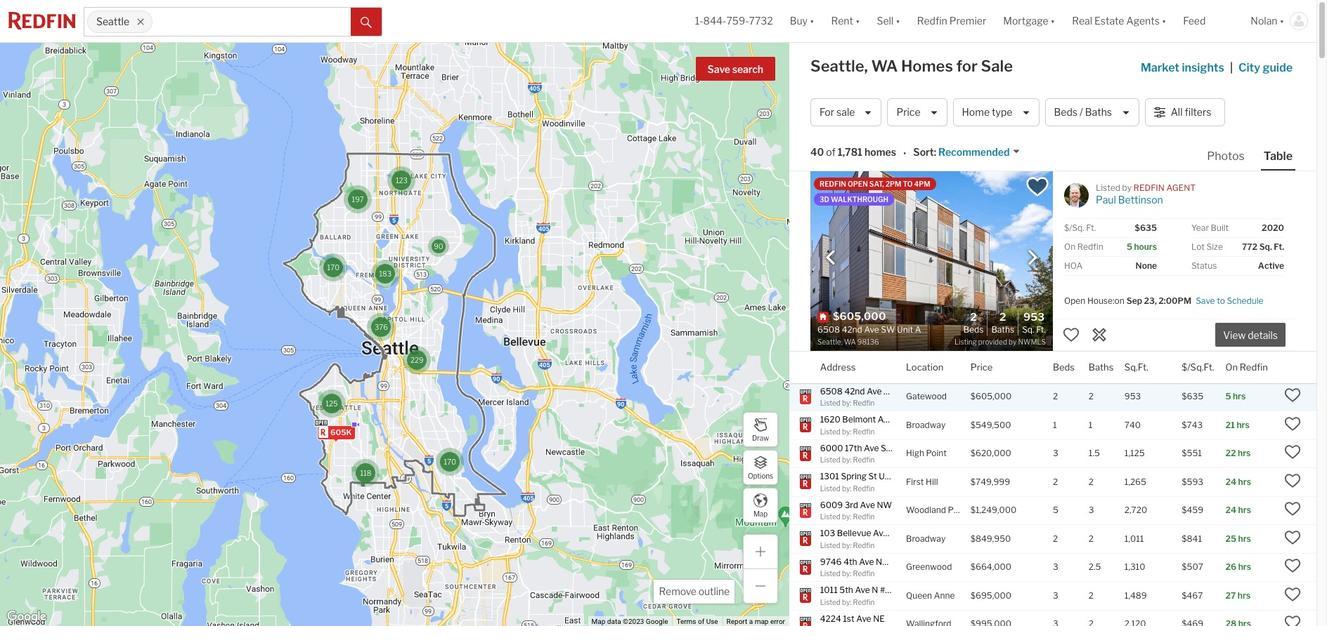 Task type: vqa. For each thing, say whether or not it's contained in the screenshot.
the 9746
yes



Task type: locate. For each thing, give the bounding box(es) containing it.
map data ©2023 google
[[592, 619, 668, 626]]

redfin inside redfin open sat, 2pm to 4pm 3d walkthrough
[[820, 180, 846, 188]]

recommended button
[[936, 146, 1021, 159]]

sw left high
[[881, 443, 895, 454]]

hoa
[[1064, 261, 1083, 271]]

1 24 from the top
[[1225, 477, 1236, 488]]

1 horizontal spatial of
[[826, 146, 836, 158]]

sq.ft. button
[[1125, 352, 1148, 384]]

772
[[1242, 242, 1258, 252]]

7732
[[749, 15, 773, 27]]

price button up sort
[[887, 98, 947, 127]]

1 horizontal spatial price button
[[971, 352, 993, 384]]

hrs right 26
[[1238, 563, 1251, 573]]

2 24 hrs from the top
[[1225, 506, 1251, 516]]

all filters button
[[1145, 98, 1225, 127]]

price up •
[[897, 106, 920, 118]]

mortgage ▾ button
[[1003, 0, 1055, 42]]

0 vertical spatial 953
[[1023, 311, 1045, 324]]

0 horizontal spatial 953
[[1023, 311, 1045, 324]]

hrs for $467
[[1238, 591, 1251, 602]]

favorite this home image for 24 hrs
[[1284, 473, 1301, 490]]

3 left the 1.5
[[1053, 449, 1058, 459]]

beds for beds / baths
[[1054, 106, 1078, 118]]

hrs up 25 hrs
[[1238, 506, 1251, 516]]

redfin inside button
[[1240, 362, 1268, 373]]

/
[[1080, 106, 1083, 118]]

ave left #624
[[878, 415, 893, 425]]

42nd
[[844, 386, 865, 397]]

2 vertical spatial baths
[[1089, 362, 1114, 373]]

map
[[755, 619, 769, 626]]

1 horizontal spatial a
[[918, 386, 924, 397]]

unit inside 9746 4th ave nw unit b listed by: redfin
[[893, 557, 909, 568]]

broadway up g13
[[906, 420, 946, 431]]

baths right /
[[1085, 106, 1112, 118]]

953 inside 953 sq. ft.
[[1023, 311, 1045, 324]]

1 horizontal spatial save
[[1196, 296, 1215, 306]]

sq. inside 953 sq. ft.
[[1022, 325, 1034, 335]]

2 right 2 beds
[[1000, 311, 1006, 324]]

unit inside the 1301 spring st unit 6-a listed by: redfin
[[879, 472, 895, 482]]

2 ▾ from the left
[[855, 15, 860, 27]]

hrs down 22 hrs
[[1238, 477, 1251, 488]]

953 right 2 baths
[[1023, 311, 1045, 324]]

3 left 2.5 at the right of the page
[[1053, 563, 1058, 573]]

zoom in image
[[756, 547, 765, 557]]

0 vertical spatial of
[[826, 146, 836, 158]]

1 favorite this home image from the top
[[1284, 416, 1301, 433]]

1 vertical spatial baths
[[991, 325, 1014, 335]]

ft. for 772
[[1274, 242, 1284, 252]]

8 by: from the top
[[842, 599, 851, 607]]

6 by: from the top
[[842, 542, 851, 550]]

0 vertical spatial save
[[708, 63, 730, 75]]

ave inside 9746 4th ave nw unit b listed by: redfin
[[859, 557, 874, 568]]

by:
[[842, 399, 851, 408], [842, 428, 851, 436], [842, 456, 851, 465], [842, 485, 851, 493], [842, 513, 851, 522], [842, 542, 851, 550], [842, 570, 851, 578], [842, 599, 851, 607]]

a down high
[[906, 472, 912, 482]]

favorite this home image
[[1284, 416, 1301, 433], [1284, 444, 1301, 461], [1284, 501, 1301, 518], [1284, 587, 1301, 604], [1284, 615, 1301, 627]]

by: down spring
[[842, 485, 851, 493]]

redfin up 3d
[[820, 180, 846, 188]]

of for 40
[[826, 146, 836, 158]]

on redfin down the $/sq. ft.
[[1064, 242, 1103, 252]]

4224 1st ave ne
[[820, 614, 885, 625]]

hours
[[1134, 242, 1157, 252]]

1 horizontal spatial redfin
[[1133, 183, 1165, 193]]

1 vertical spatial price button
[[971, 352, 993, 384]]

0 horizontal spatial 1
[[1053, 420, 1057, 431]]

▾ for buy ▾
[[810, 15, 814, 27]]

953 up 740
[[1125, 392, 1141, 402]]

nw inside 9746 4th ave nw unit b listed by: redfin
[[876, 557, 891, 568]]

0 vertical spatial $635
[[1135, 223, 1157, 233]]

a
[[918, 386, 924, 397], [906, 472, 912, 482]]

location
[[906, 362, 944, 373]]

▾ for nolan ▾
[[1280, 15, 1284, 27]]

photos
[[1207, 150, 1245, 163]]

1 horizontal spatial $635
[[1182, 392, 1203, 402]]

sq. right 772
[[1259, 242, 1272, 252]]

2 1 from the left
[[1089, 420, 1093, 431]]

submit search image
[[361, 17, 372, 28]]

0 horizontal spatial of
[[698, 619, 704, 626]]

1-
[[695, 15, 703, 27]]

2 vertical spatial beds
[[1053, 362, 1075, 373]]

location button
[[906, 352, 944, 384]]

3 right the $695,000
[[1053, 591, 1058, 602]]

953 for 953 sq. ft.
[[1023, 311, 1045, 324]]

1 vertical spatial beds
[[963, 325, 984, 335]]

26
[[1225, 563, 1237, 573]]

favorite this home image
[[1063, 327, 1080, 344], [1284, 388, 1301, 404], [1284, 473, 1301, 490], [1284, 530, 1301, 547], [1284, 558, 1301, 575]]

by
[[1122, 183, 1132, 193]]

605k
[[330, 428, 352, 438]]

save left to
[[1196, 296, 1215, 306]]

of for terms
[[698, 619, 704, 626]]

beds inside heading
[[963, 325, 984, 335]]

0 vertical spatial nw
[[877, 500, 892, 511]]

0 horizontal spatial on
[[1064, 242, 1076, 252]]

by: down 4th in the bottom right of the page
[[842, 570, 851, 578]]

2 left 2 baths
[[970, 311, 977, 324]]

beds left baths button on the right
[[1053, 362, 1075, 373]]

of inside 40 of 1,781 homes • sort :
[[826, 146, 836, 158]]

redfin down 6508 42nd ave sw unit a link
[[853, 399, 875, 408]]

ave right 3rd
[[860, 500, 875, 511]]

23,
[[1144, 296, 1157, 306]]

unit for g13
[[897, 443, 913, 454]]

1 vertical spatial nw
[[876, 557, 891, 568]]

5 right $1,249,000
[[1053, 506, 1058, 516]]

nw down 103 bellevue ave e #601 listed by: redfin
[[876, 557, 891, 568]]

favorite button image
[[1026, 175, 1049, 199]]

hrs right 21
[[1237, 420, 1250, 431]]

▾ right sell
[[896, 15, 900, 27]]

▾ right the mortgage
[[1051, 15, 1055, 27]]

ft. right 2 baths
[[1036, 325, 1046, 335]]

▾ right agents in the top of the page
[[1162, 15, 1166, 27]]

redfin down the 6009 3rd ave nw link
[[853, 513, 875, 522]]

beds inside button
[[1054, 106, 1078, 118]]

listed inside the 1301 spring st unit 6-a listed by: redfin
[[820, 485, 841, 493]]

hrs right "25"
[[1238, 534, 1251, 545]]

1 horizontal spatial on
[[1225, 362, 1238, 373]]

redfin inside 6000 17th ave sw unit g13 listed by: redfin
[[853, 456, 875, 465]]

▾ for rent ▾
[[855, 15, 860, 27]]

2 inside 2 baths
[[1000, 311, 1006, 324]]

rent ▾ button
[[823, 0, 868, 42]]

redfin down '17th' in the bottom right of the page
[[853, 456, 875, 465]]

5 up 21
[[1225, 392, 1231, 402]]

24 hrs
[[1225, 477, 1251, 488], [1225, 506, 1251, 516]]

4 ▾ from the left
[[1051, 15, 1055, 27]]

by: inside 6000 17th ave sw unit g13 listed by: redfin
[[842, 456, 851, 465]]

ave inside 1011 5th ave n #107 listed by: redfin
[[855, 586, 870, 596]]

favorite this home image for 24 hrs
[[1284, 501, 1301, 518]]

0 horizontal spatial price button
[[887, 98, 947, 127]]

0 horizontal spatial redfin
[[820, 180, 846, 188]]

1 horizontal spatial price
[[971, 362, 993, 373]]

redfin down 1620 belmont ave #624 link
[[853, 428, 875, 436]]

hrs up 21 hrs
[[1233, 392, 1246, 402]]

24 hrs down 22 hrs
[[1225, 477, 1251, 488]]

unit left b
[[893, 557, 909, 568]]

baths
[[1085, 106, 1112, 118], [991, 325, 1014, 335], [1089, 362, 1114, 373]]

sq.
[[1259, 242, 1272, 252], [1022, 325, 1034, 335]]

0 horizontal spatial ft.
[[1036, 325, 1046, 335]]

beds button
[[1053, 352, 1075, 384]]

open
[[1064, 296, 1086, 306]]

by: inside 1011 5th ave n #107 listed by: redfin
[[842, 599, 851, 607]]

redfin left premier
[[917, 15, 947, 27]]

beds / baths button
[[1045, 98, 1139, 127]]

1 horizontal spatial sq.
[[1259, 242, 1272, 252]]

redfin open sat, 2pm to 4pm 3d walkthrough
[[820, 180, 930, 204]]

view details link
[[1215, 322, 1286, 347]]

1 vertical spatial of
[[698, 619, 704, 626]]

size
[[1207, 242, 1223, 252]]

ave
[[867, 386, 882, 397], [878, 415, 893, 425], [864, 443, 879, 454], [860, 500, 875, 511], [873, 529, 888, 539], [859, 557, 874, 568], [855, 586, 870, 596], [856, 614, 871, 625]]

listed down 6000
[[820, 456, 841, 465]]

0 vertical spatial beds
[[1054, 106, 1078, 118]]

by: down bellevue
[[842, 542, 851, 550]]

1 vertical spatial on
[[1225, 362, 1238, 373]]

1,310
[[1125, 563, 1145, 573]]

baths right 2 beds
[[991, 325, 1014, 335]]

sw up #624
[[884, 386, 898, 397]]

1 vertical spatial map
[[592, 619, 605, 626]]

1 vertical spatial sw
[[881, 443, 895, 454]]

unit up #624
[[900, 386, 916, 397]]

ave for 3rd
[[860, 500, 875, 511]]

redfin inside listed by redfin agent paul bettinson
[[1133, 183, 1165, 193]]

0 horizontal spatial map
[[592, 619, 605, 626]]

beds left 2 baths
[[963, 325, 984, 335]]

4 by: from the top
[[842, 485, 851, 493]]

sw inside 6000 17th ave sw unit g13 listed by: redfin
[[881, 443, 895, 454]]

740
[[1125, 420, 1141, 431]]

1 vertical spatial 24 hrs
[[1225, 506, 1251, 516]]

by: down 5th
[[842, 599, 851, 607]]

1 up the 1.5
[[1089, 420, 1093, 431]]

a down location button
[[918, 386, 924, 397]]

map inside button
[[753, 510, 768, 518]]

2pm
[[885, 180, 901, 188]]

953 for 953
[[1125, 392, 1141, 402]]

1 horizontal spatial 5
[[1127, 242, 1132, 252]]

map region
[[0, 0, 918, 627]]

▾ for mortgage ▾
[[1051, 15, 1055, 27]]

ave inside 6508 42nd ave sw unit a listed by: redfin
[[867, 386, 882, 397]]

a inside 6508 42nd ave sw unit a listed by: redfin
[[918, 386, 924, 397]]

1 ▾ from the left
[[810, 15, 814, 27]]

1 vertical spatial a
[[906, 472, 912, 482]]

listed down 9746
[[820, 570, 841, 578]]

©2023
[[623, 619, 644, 626]]

0 vertical spatial 24 hrs
[[1225, 477, 1251, 488]]

3 ▾ from the left
[[896, 15, 900, 27]]

nw inside 6009 3rd ave nw listed by: redfin
[[877, 500, 892, 511]]

redfin down the 1301 spring st unit 6-a link
[[853, 485, 875, 493]]

by: down "42nd"
[[842, 399, 851, 408]]

1 horizontal spatial map
[[753, 510, 768, 518]]

paul bettinson link
[[1096, 194, 1163, 206]]

1 vertical spatial 953
[[1125, 392, 1141, 402]]

0 horizontal spatial on redfin
[[1064, 242, 1103, 252]]

buy ▾
[[790, 15, 814, 27]]

of
[[826, 146, 836, 158], [698, 619, 704, 626]]

6-
[[897, 472, 906, 482]]

1620 belmont ave #624 link
[[820, 415, 916, 426]]

map button
[[743, 489, 778, 524]]

by: inside 1620 belmont ave #624 listed by: redfin
[[842, 428, 851, 436]]

1 horizontal spatial 953
[[1125, 392, 1141, 402]]

1 vertical spatial save
[[1196, 296, 1215, 306]]

for
[[956, 57, 978, 75]]

1 vertical spatial sq.
[[1022, 325, 1034, 335]]

redfin down 9746 4th ave nw unit b link
[[853, 570, 875, 578]]

5 for 5 hrs
[[1225, 392, 1231, 402]]

listed inside 1011 5th ave n #107 listed by: redfin
[[820, 599, 841, 607]]

3 favorite this home image from the top
[[1284, 501, 1301, 518]]

map down the 'options'
[[753, 510, 768, 518]]

next button image
[[1026, 251, 1040, 265]]

0 vertical spatial 5
[[1127, 242, 1132, 252]]

redfin down 1011 5th ave n #107 link
[[853, 599, 875, 607]]

listed inside 9746 4th ave nw unit b listed by: redfin
[[820, 570, 841, 578]]

broadway up b
[[906, 534, 946, 545]]

1 vertical spatial broadway
[[906, 534, 946, 545]]

feed button
[[1175, 0, 1242, 42]]

2 vertical spatial ft.
[[1036, 325, 1046, 335]]

2 horizontal spatial ft.
[[1274, 242, 1284, 252]]

redfin down view details
[[1240, 362, 1268, 373]]

price up $605,000 on the bottom of page
[[971, 362, 993, 373]]

1 vertical spatial on redfin
[[1225, 362, 1268, 373]]

0 vertical spatial sw
[[884, 386, 898, 397]]

0 vertical spatial ft.
[[1086, 223, 1096, 233]]

map left data
[[592, 619, 605, 626]]

beds
[[1054, 106, 1078, 118], [963, 325, 984, 335], [1053, 362, 1075, 373]]

listed down the 6009
[[820, 513, 841, 522]]

0 vertical spatial a
[[918, 386, 924, 397]]

$635 up hours
[[1135, 223, 1157, 233]]

a inside the 1301 spring st unit 6-a listed by: redfin
[[906, 472, 912, 482]]

price button up $605,000 on the bottom of page
[[971, 352, 993, 384]]

2 horizontal spatial 5
[[1225, 392, 1231, 402]]

#601
[[897, 529, 917, 539]]

estate
[[1094, 15, 1124, 27]]

sq. for 772
[[1259, 242, 1272, 252]]

broadway
[[906, 420, 946, 431], [906, 534, 946, 545]]

hrs for $459
[[1238, 506, 1251, 516]]

7 by: from the top
[[842, 570, 851, 578]]

1 vertical spatial price
[[971, 362, 993, 373]]

4 favorite this home image from the top
[[1284, 587, 1301, 604]]

1301 spring st unit 6-a listed by: redfin
[[820, 472, 912, 493]]

5 by: from the top
[[842, 513, 851, 522]]

5 favorite this home image from the top
[[1284, 615, 1301, 627]]

0 vertical spatial map
[[753, 510, 768, 518]]

0 vertical spatial baths
[[1085, 106, 1112, 118]]

1620
[[820, 415, 840, 425]]

rent
[[831, 15, 853, 27]]

▾ right rent
[[855, 15, 860, 27]]

▾ right nolan
[[1280, 15, 1284, 27]]

3 left 2,720
[[1089, 506, 1094, 516]]

$/sq. ft.
[[1064, 223, 1096, 233]]

hrs for $507
[[1238, 563, 1251, 573]]

6 ▾ from the left
[[1280, 15, 1284, 27]]

24 hrs up 25 hrs
[[1225, 506, 1251, 516]]

2 vertical spatial 5
[[1053, 506, 1058, 516]]

2 by: from the top
[[842, 428, 851, 436]]

ave inside 6009 3rd ave nw listed by: redfin
[[860, 500, 875, 511]]

0 horizontal spatial 5
[[1053, 506, 1058, 516]]

homes
[[865, 146, 896, 158]]

on up 5 hrs
[[1225, 362, 1238, 373]]

3 for 2
[[1053, 591, 1058, 602]]

0 vertical spatial broadway
[[906, 420, 946, 431]]

1,781
[[838, 146, 862, 158]]

ave for belmont
[[878, 415, 893, 425]]

$849,950
[[971, 534, 1011, 545]]

hrs for $593
[[1238, 477, 1251, 488]]

save search button
[[696, 57, 775, 81]]

ave for bellevue
[[873, 529, 888, 539]]

high
[[906, 449, 924, 459]]

0 horizontal spatial sq.
[[1022, 325, 1034, 335]]

sell ▾
[[877, 15, 900, 27]]

3 by: from the top
[[842, 456, 851, 465]]

on up hoa
[[1064, 242, 1076, 252]]

wa
[[871, 57, 898, 75]]

unit inside 6000 17th ave sw unit g13 listed by: redfin
[[897, 443, 913, 454]]

953 sq. ft.
[[1022, 311, 1046, 335]]

ave right "42nd"
[[867, 386, 882, 397]]

heading
[[939, 311, 1046, 336]]

redfin
[[917, 15, 947, 27], [1077, 242, 1103, 252], [1240, 362, 1268, 373], [853, 399, 875, 408], [853, 428, 875, 436], [853, 456, 875, 465], [853, 485, 875, 493], [853, 513, 875, 522], [853, 542, 875, 550], [853, 570, 875, 578], [853, 599, 875, 607]]

redfin inside 6508 42nd ave sw unit a listed by: redfin
[[853, 399, 875, 408]]

save left search
[[708, 63, 730, 75]]

save
[[708, 63, 730, 75], [1196, 296, 1215, 306]]

listed down 1301
[[820, 485, 841, 493]]

a for 6508 42nd ave sw unit a
[[918, 386, 924, 397]]

by: down belmont
[[842, 428, 851, 436]]

lot size
[[1191, 242, 1223, 252]]

for
[[820, 106, 834, 118]]

1 vertical spatial ft.
[[1274, 242, 1284, 252]]

$467
[[1182, 591, 1203, 602]]

redfin inside 1620 belmont ave #624 listed by: redfin
[[853, 428, 875, 436]]

2 24 from the top
[[1225, 506, 1236, 516]]

listed inside 103 bellevue ave e #601 listed by: redfin
[[820, 542, 841, 550]]

5 for 5 hours
[[1127, 242, 1132, 252]]

2 broadway from the top
[[906, 534, 946, 545]]

2 down 2.5 at the right of the page
[[1089, 591, 1094, 602]]

broadway for 1620 belmont ave #624
[[906, 420, 946, 431]]

1 vertical spatial 5
[[1225, 392, 1231, 402]]

hrs for $743
[[1237, 420, 1250, 431]]

ave inside 103 bellevue ave e #601 listed by: redfin
[[873, 529, 888, 539]]

3 for 2.5
[[1053, 563, 1058, 573]]

of right 40
[[826, 146, 836, 158]]

map
[[753, 510, 768, 518], [592, 619, 605, 626]]

ave inside 1620 belmont ave #624 listed by: redfin
[[878, 415, 893, 425]]

1 broadway from the top
[[906, 420, 946, 431]]

1 by: from the top
[[842, 399, 851, 408]]

price inside button
[[897, 106, 920, 118]]

redfin inside 1011 5th ave n #107 listed by: redfin
[[853, 599, 875, 607]]

hrs right '22'
[[1238, 449, 1251, 459]]

queen anne
[[906, 591, 955, 602]]

unit inside 6508 42nd ave sw unit a listed by: redfin
[[900, 386, 916, 397]]

of left "use"
[[698, 619, 704, 626]]

belmont
[[842, 415, 876, 425]]

zoom out image
[[756, 582, 765, 591]]

ave right 1st
[[856, 614, 871, 625]]

0 horizontal spatial a
[[906, 472, 912, 482]]

1 24 hrs from the top
[[1225, 477, 1251, 488]]

ave inside 6000 17th ave sw unit g13 listed by: redfin
[[864, 443, 879, 454]]

favorite this home image for 27 hrs
[[1284, 587, 1301, 604]]

listed down 6508
[[820, 399, 841, 408]]

None search field
[[152, 8, 351, 36]]

unit right st at the right of page
[[879, 472, 895, 482]]

#107
[[880, 586, 900, 596]]

$635 up $743
[[1182, 392, 1203, 402]]

3
[[1053, 449, 1058, 459], [1089, 506, 1094, 516], [1053, 563, 1058, 573], [1053, 591, 1058, 602]]

1 horizontal spatial 1
[[1089, 420, 1093, 431]]

by: down 3rd
[[842, 513, 851, 522]]

price button
[[887, 98, 947, 127], [971, 352, 993, 384]]

1 vertical spatial $635
[[1182, 392, 1203, 402]]

by: down '17th' in the bottom right of the page
[[842, 456, 851, 465]]

baths down x-out this home image
[[1089, 362, 1114, 373]]

nw up e
[[877, 500, 892, 511]]

hrs right 27
[[1238, 591, 1251, 602]]

price for the price button to the right
[[971, 362, 993, 373]]

insights
[[1182, 61, 1224, 75]]

broadway for 103 bellevue ave e #601
[[906, 534, 946, 545]]

sq. right 2 baths
[[1022, 325, 1034, 335]]

0 vertical spatial price button
[[887, 98, 947, 127]]

5 left hours
[[1127, 242, 1132, 252]]

ft. inside 953 sq. ft.
[[1036, 325, 1046, 335]]

redfin inside 103 bellevue ave e #601 listed by: redfin
[[853, 542, 875, 550]]

listed down 1620
[[820, 428, 841, 436]]

1 horizontal spatial ft.
[[1086, 223, 1096, 233]]

3 for 1.5
[[1053, 449, 1058, 459]]

sw inside 6508 42nd ave sw unit a listed by: redfin
[[884, 386, 898, 397]]

2 down the beds button
[[1053, 392, 1058, 402]]

0 horizontal spatial save
[[708, 63, 730, 75]]

map for map data ©2023 google
[[592, 619, 605, 626]]

unit left g13
[[897, 443, 913, 454]]

6508 42nd ave sw unit a link
[[820, 386, 924, 398]]

x-out this home image
[[1091, 327, 1108, 344]]

26 hrs
[[1225, 563, 1251, 573]]

redfin up bettinson
[[1133, 183, 1165, 193]]

0 vertical spatial price
[[897, 106, 920, 118]]

0 horizontal spatial price
[[897, 106, 920, 118]]

market insights link
[[1141, 46, 1224, 77]]

$695,000
[[971, 591, 1011, 602]]

0 vertical spatial sq.
[[1259, 242, 1272, 252]]

feed
[[1183, 15, 1206, 27]]

city guide link
[[1239, 60, 1295, 77]]

sat,
[[869, 180, 884, 188]]

1 vertical spatial 24
[[1225, 506, 1236, 516]]

none
[[1136, 261, 1157, 271]]

beds left /
[[1054, 106, 1078, 118]]

2 favorite this home image from the top
[[1284, 444, 1301, 461]]

0 vertical spatial 24
[[1225, 477, 1236, 488]]

on redfin down view details
[[1225, 362, 1268, 373]]



Task type: describe. For each thing, give the bounding box(es) containing it.
24 for $593
[[1225, 477, 1236, 488]]

paul bettinson image
[[1055, 183, 1094, 222]]

mortgage
[[1003, 15, 1049, 27]]

premier
[[949, 15, 986, 27]]

buy ▾ button
[[790, 0, 814, 42]]

2,720
[[1125, 506, 1147, 516]]

1,265
[[1125, 477, 1146, 488]]

anne
[[934, 591, 955, 602]]

baths inside heading
[[991, 325, 1014, 335]]

status
[[1191, 261, 1217, 271]]

listed inside 6508 42nd ave sw unit a listed by: redfin
[[820, 399, 841, 408]]

21 hrs
[[1225, 420, 1250, 431]]

favorite this home image for 5 hrs
[[1284, 388, 1301, 404]]

remove seattle image
[[136, 18, 145, 26]]

unit for a
[[900, 386, 916, 397]]

1st
[[843, 614, 854, 625]]

5 hrs
[[1225, 392, 1246, 402]]

hrs for $635
[[1233, 392, 1246, 402]]

$549,500
[[971, 420, 1011, 431]]

1 1 from the left
[[1053, 420, 1057, 431]]

photo of 6508 42nd ave sw unit a, seattle, wa 98136 image
[[810, 172, 1053, 351]]

a for 1301 spring st unit 6-a
[[906, 472, 912, 482]]

$605,000
[[971, 392, 1012, 402]]

27 hrs
[[1225, 591, 1251, 602]]

redfin homepage link image
[[8, 10, 75, 32]]

on inside button
[[1225, 362, 1238, 373]]

market
[[1141, 61, 1180, 75]]

2 down the 1.5
[[1089, 477, 1094, 488]]

type
[[992, 106, 1012, 118]]

0 vertical spatial on
[[1064, 242, 1076, 252]]

40 of 1,781 homes • sort :
[[810, 146, 936, 159]]

6000 17th ave sw unit g13 listed by: redfin
[[820, 443, 930, 465]]

favorite this home image for 25 hrs
[[1284, 530, 1301, 547]]

by: inside the 1301 spring st unit 6-a listed by: redfin
[[842, 485, 851, 493]]

favorite this home image for 26 hrs
[[1284, 558, 1301, 575]]

by: inside 103 bellevue ave e #601 listed by: redfin
[[842, 542, 851, 550]]

1-844-759-7732 link
[[695, 15, 773, 27]]

redfin inside the 1301 spring st unit 6-a listed by: redfin
[[853, 485, 875, 493]]

24 hrs for $459
[[1225, 506, 1251, 516]]

1011 5th ave n #107 listed by: redfin
[[820, 586, 900, 607]]

redfin inside "button"
[[917, 15, 947, 27]]

a
[[749, 619, 753, 626]]

table button
[[1261, 149, 1295, 171]]

outline
[[699, 586, 730, 598]]

hrs for $841
[[1238, 534, 1251, 545]]

5 hours
[[1127, 242, 1157, 252]]

25 hrs
[[1225, 534, 1251, 545]]

sq. for 953
[[1022, 325, 1034, 335]]

home type
[[962, 106, 1012, 118]]

year
[[1191, 223, 1209, 233]]

e
[[890, 529, 895, 539]]

24 for $459
[[1225, 506, 1236, 516]]

terms of use link
[[677, 619, 718, 626]]

1620 belmont ave #624 listed by: redfin
[[820, 415, 916, 436]]

high point
[[906, 449, 947, 459]]

terms of use
[[677, 619, 718, 626]]

listed inside 6000 17th ave sw unit g13 listed by: redfin
[[820, 456, 841, 465]]

sell ▾ button
[[877, 0, 900, 42]]

6508 42nd ave sw unit a listed by: redfin
[[820, 386, 924, 408]]

sw for 17th
[[881, 443, 895, 454]]

redfin premier
[[917, 15, 986, 27]]

1301 spring st unit 6-a link
[[820, 472, 912, 483]]

$551
[[1182, 449, 1202, 459]]

first
[[906, 477, 924, 488]]

1011
[[820, 586, 838, 596]]

2 up 2.5 at the right of the page
[[1089, 534, 1094, 545]]

year built
[[1191, 223, 1229, 233]]

sale
[[981, 57, 1013, 75]]

terms
[[677, 619, 696, 626]]

seattle, wa homes for sale
[[810, 57, 1013, 75]]

map for map
[[753, 510, 768, 518]]

heading containing 2
[[939, 311, 1046, 336]]

listed inside 1620 belmont ave #624 listed by: redfin
[[820, 428, 841, 436]]

beds for the beds button
[[1053, 362, 1075, 373]]

1,125
[[1125, 449, 1145, 459]]

on redfin button
[[1225, 352, 1268, 384]]

0 horizontal spatial $635
[[1135, 223, 1157, 233]]

filters
[[1185, 106, 1211, 118]]

nw for greenwood
[[876, 557, 891, 568]]

ave for 5th
[[855, 586, 870, 596]]

9746 4th ave nw unit b link
[[820, 557, 917, 569]]

house:
[[1087, 296, 1114, 306]]

1 horizontal spatial on redfin
[[1225, 362, 1268, 373]]

ave for 4th
[[859, 557, 874, 568]]

rent ▾
[[831, 15, 860, 27]]

baths button
[[1089, 352, 1114, 384]]

2 right $749,999
[[1053, 477, 1058, 488]]

$/sq.ft.
[[1182, 362, 1214, 373]]

remove
[[659, 586, 696, 598]]

listed inside listed by redfin agent paul bettinson
[[1096, 183, 1120, 193]]

sale
[[836, 106, 855, 118]]

google
[[646, 619, 668, 626]]

ave for 42nd
[[867, 386, 882, 397]]

draw
[[752, 434, 769, 442]]

price for leftmost the price button
[[897, 106, 920, 118]]

by: inside 6009 3rd ave nw listed by: redfin
[[842, 513, 851, 522]]

3rd
[[845, 500, 858, 511]]

2020
[[1262, 223, 1284, 233]]

save inside button
[[708, 63, 730, 75]]

homes
[[901, 57, 953, 75]]

google image
[[4, 609, 50, 627]]

27
[[1225, 591, 1236, 602]]

data
[[607, 619, 621, 626]]

favorite button checkbox
[[1026, 175, 1049, 199]]

redfin inside 6009 3rd ave nw listed by: redfin
[[853, 513, 875, 522]]

previous button image
[[824, 251, 838, 265]]

sell
[[877, 15, 894, 27]]

to
[[1217, 296, 1225, 306]]

city
[[1239, 61, 1260, 75]]

table
[[1264, 150, 1293, 163]]

1.5
[[1089, 449, 1100, 459]]

$/sq.ft. button
[[1182, 352, 1214, 384]]

▾ for sell ▾
[[896, 15, 900, 27]]

2 inside 2 beds
[[970, 311, 977, 324]]

4224 1st ave ne link
[[820, 614, 893, 626]]

by: inside 6508 42nd ave sw unit a listed by: redfin
[[842, 399, 851, 408]]

2 down baths button on the right
[[1089, 392, 1094, 402]]

sw for 42nd
[[884, 386, 898, 397]]

5th
[[839, 586, 853, 596]]

n
[[872, 586, 878, 596]]

2 right $849,950
[[1053, 534, 1058, 545]]

$459
[[1182, 506, 1203, 516]]

favorite this home image for 21 hrs
[[1284, 416, 1301, 433]]

guide
[[1263, 61, 1293, 75]]

redfin inside 9746 4th ave nw unit b listed by: redfin
[[853, 570, 875, 578]]

24 hrs for $593
[[1225, 477, 1251, 488]]

22
[[1225, 449, 1236, 459]]

save search
[[708, 63, 763, 75]]

park
[[948, 506, 966, 516]]

ave for 17th
[[864, 443, 879, 454]]

market insights | city guide
[[1141, 61, 1293, 75]]

favorite this home image for 22 hrs
[[1284, 444, 1301, 461]]

0 vertical spatial on redfin
[[1064, 242, 1103, 252]]

agents
[[1126, 15, 1160, 27]]

ft. for 953
[[1036, 325, 1046, 335]]

rent ▾ button
[[831, 0, 860, 42]]

unit for b
[[893, 557, 909, 568]]

hrs for $551
[[1238, 449, 1251, 459]]

nw for woodland park
[[877, 500, 892, 511]]

redfin down the $/sq. ft.
[[1077, 242, 1103, 252]]

1,011
[[1125, 534, 1144, 545]]

view details button
[[1215, 324, 1286, 347]]

listed inside 6009 3rd ave nw listed by: redfin
[[820, 513, 841, 522]]

21
[[1225, 420, 1235, 431]]

5 ▾ from the left
[[1162, 15, 1166, 27]]

remove outline
[[659, 586, 730, 598]]

ave for 1st
[[856, 614, 871, 625]]

baths inside button
[[1085, 106, 1112, 118]]

remove outline button
[[654, 581, 735, 604]]

gatewood
[[906, 392, 947, 402]]

by: inside 9746 4th ave nw unit b listed by: redfin
[[842, 570, 851, 578]]

2.5
[[1089, 563, 1101, 573]]

1011 5th ave n #107 link
[[820, 586, 900, 597]]



